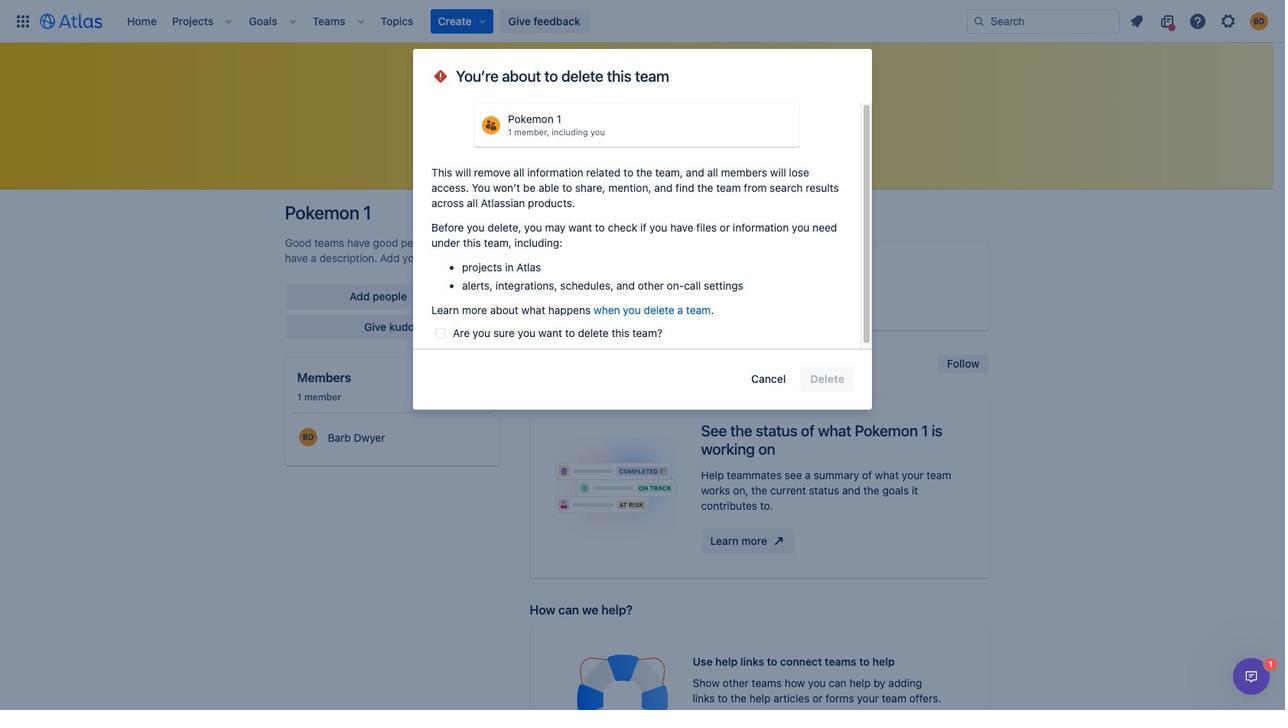 Task type: vqa. For each thing, say whether or not it's contained in the screenshot.
dialog
yes



Task type: locate. For each thing, give the bounding box(es) containing it.
Search field
[[967, 9, 1120, 33]]

dialog
[[413, 49, 872, 410]]

None search field
[[967, 9, 1120, 33]]

banner
[[0, 0, 1285, 43]]



Task type: describe. For each thing, give the bounding box(es) containing it.
search image
[[973, 15, 985, 27]]

danger image
[[431, 67, 450, 86]]

top element
[[9, 0, 967, 42]]

help image
[[1189, 12, 1207, 30]]



